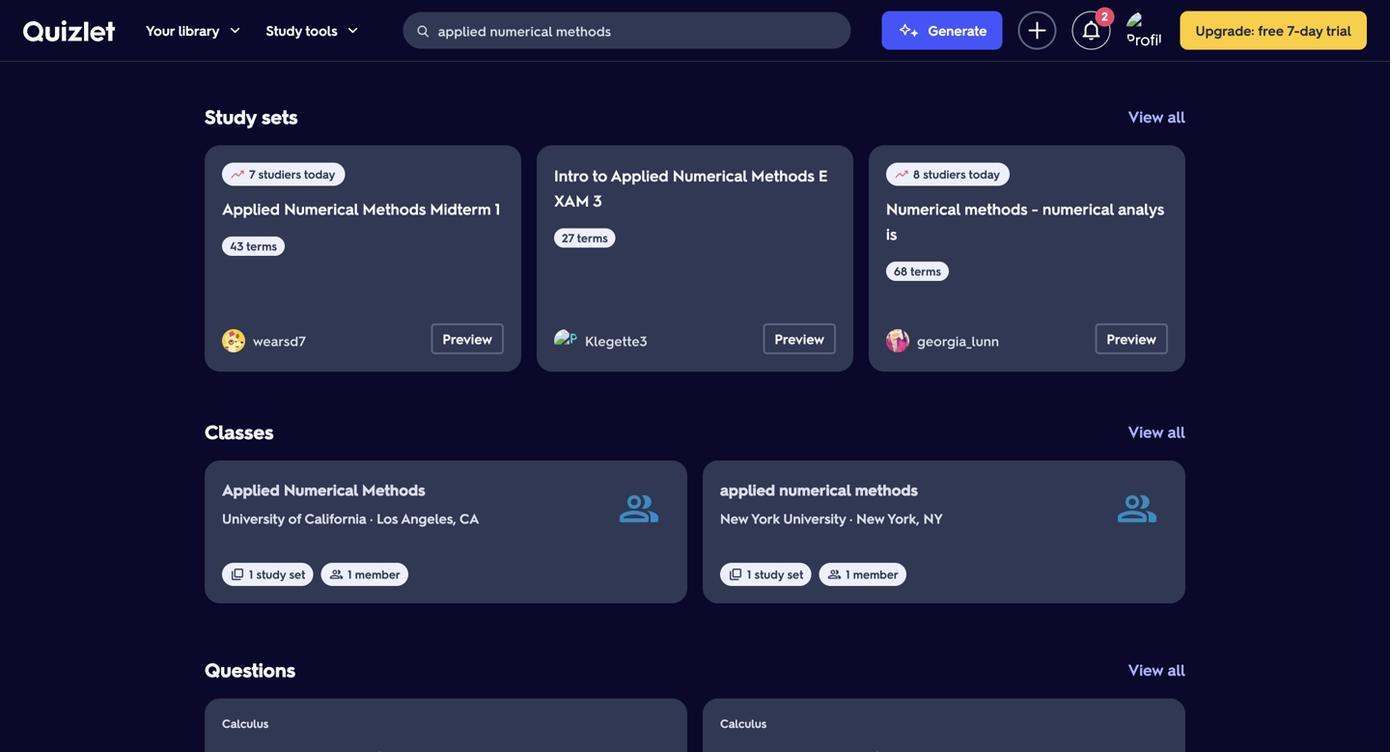 Task type: vqa. For each thing, say whether or not it's contained in the screenshot.
rightmost Preview Button
yes



Task type: describe. For each thing, give the bounding box(es) containing it.
all for study sets
[[1168, 106, 1186, 126]]

set for numerical
[[787, 567, 804, 582]]

intro
[[554, 165, 589, 185]]

2 preview from the left
[[775, 330, 825, 348]]

1 vertical spatial numerical
[[779, 479, 851, 500]]

1 horizontal spatial terms
[[577, 230, 608, 245]]

methods for applied numerical methods midterm 1
[[363, 198, 426, 219]]

view all link for classes
[[1128, 418, 1186, 445]]

generate
[[928, 22, 987, 39]]

ny
[[924, 510, 943, 527]]

profile picture image for wearsd7
[[222, 329, 245, 352]]

methods inside intro to applied numerical methods e xam 3
[[751, 165, 815, 185]]

study tools
[[266, 22, 338, 39]]

applied
[[720, 479, 775, 500]]

study for study tools
[[266, 22, 302, 39]]

questions
[[205, 657, 296, 682]]

advertisement region
[[344, 0, 1047, 40]]

all for classes
[[1168, 421, 1186, 442]]

all for questions
[[1168, 659, 1186, 680]]

preview for applied numerical methods midterm 1
[[443, 330, 492, 348]]

tools
[[306, 22, 338, 39]]

studiers for applied
[[258, 167, 301, 182]]

methods inside numerical methods - numerical analys is
[[965, 198, 1028, 219]]

study for study sets
[[205, 104, 256, 129]]

university of california · los angeles, ca
[[222, 510, 479, 527]]

view for questions
[[1128, 659, 1164, 680]]

day
[[1300, 22, 1323, 39]]

view all for questions
[[1128, 659, 1186, 680]]

library
[[178, 22, 220, 39]]

· for methods
[[370, 510, 373, 527]]

study for applied
[[256, 567, 286, 582]]

view all for study sets
[[1128, 106, 1186, 126]]

view all link for study sets
[[1128, 103, 1186, 130]]

upward graph image
[[230, 167, 245, 182]]

member for methods
[[355, 567, 401, 582]]

xam
[[554, 190, 589, 210]]

-
[[1032, 198, 1039, 219]]

york
[[751, 510, 780, 527]]

2 quizlet image from the top
[[23, 20, 115, 42]]

1 calculus from the left
[[222, 716, 269, 731]]

midterm
[[430, 198, 491, 219]]

ca
[[460, 510, 479, 527]]

1 vertical spatial methods
[[855, 479, 918, 500]]

your
[[146, 22, 175, 39]]

applied for applied numerical methods midterm 1
[[222, 198, 280, 219]]

upgrade: free 7-day trial button
[[1180, 11, 1367, 50]]

applied numerical methods midterm 1
[[222, 198, 500, 219]]

your library
[[146, 22, 220, 39]]

1 member for methods
[[348, 567, 401, 582]]

Search field
[[404, 13, 850, 49]]

california
[[305, 510, 366, 527]]

new york university · new york, ny
[[720, 510, 943, 527]]

1 right midterm
[[495, 198, 500, 219]]

today for methods
[[969, 167, 1000, 182]]

7-
[[1287, 22, 1300, 39]]

numerical methods - numerical analys is link
[[886, 198, 1165, 244]]

1 down the university of california · los angeles, ca
[[348, 567, 352, 582]]

view for classes
[[1128, 421, 1164, 442]]

68 terms
[[894, 264, 941, 279]]

york,
[[888, 510, 920, 527]]

free
[[1258, 22, 1284, 39]]

1 study set for applied
[[249, 567, 305, 582]]

create image
[[1026, 19, 1049, 42]]

1 up questions
[[249, 567, 253, 582]]

applied numerical methods
[[720, 479, 918, 500]]

2
[[1102, 10, 1108, 23]]

43
[[230, 239, 243, 253]]

terms for applied numerical methods midterm 1
[[246, 239, 277, 253]]

view for study sets
[[1128, 106, 1164, 126]]

numerical inside numerical methods - numerical analys is
[[1043, 198, 1114, 219]]

view all link for questions
[[1128, 656, 1186, 683]]

caret down image for tools
[[345, 23, 361, 38]]

of
[[288, 510, 301, 527]]

1 study set for applied
[[747, 567, 804, 582]]

to
[[593, 165, 608, 185]]

klegette3 link
[[585, 332, 655, 350]]



Task type: locate. For each thing, give the bounding box(es) containing it.
1 horizontal spatial preview button
[[763, 323, 836, 354]]

applied for applied numerical methods
[[222, 479, 280, 500]]

quizlet image
[[23, 19, 115, 42], [23, 20, 115, 42]]

preview for numerical methods - numerical analys is
[[1107, 330, 1157, 348]]

preview
[[443, 330, 492, 348], [775, 330, 825, 348], [1107, 330, 1157, 348]]

studiers
[[258, 167, 301, 182], [923, 167, 966, 182]]

classes
[[205, 419, 274, 444]]

1 member for methods
[[846, 567, 899, 582]]

27 terms
[[562, 230, 608, 245]]

numerical methods - numerical analys is
[[886, 198, 1165, 244]]

3 preview from the left
[[1107, 330, 1157, 348]]

2 view all link from the top
[[1128, 418, 1186, 445]]

1 study set down york
[[747, 567, 804, 582]]

study sets
[[205, 104, 298, 129]]

profile picture image left klegette3
[[554, 329, 577, 352]]

1 set from the left
[[289, 567, 305, 582]]

0 horizontal spatial calculus
[[222, 716, 269, 731]]

3 preview button from the left
[[1095, 323, 1168, 354]]

3 all from the top
[[1168, 659, 1186, 680]]

terms
[[577, 230, 608, 245], [246, 239, 277, 253], [911, 264, 941, 279]]

0 horizontal spatial methods
[[855, 479, 918, 500]]

2 study from the left
[[755, 567, 784, 582]]

2 set from the left
[[787, 567, 804, 582]]

studiers for numerical
[[923, 167, 966, 182]]

wearsd7
[[253, 332, 306, 350]]

profile picture image right 2
[[1126, 11, 1165, 50]]

2 horizontal spatial preview
[[1107, 330, 1157, 348]]

1 member
[[348, 567, 401, 582], [846, 567, 899, 582]]

methods
[[751, 165, 815, 185], [363, 198, 426, 219], [362, 479, 425, 500]]

set
[[289, 567, 305, 582], [787, 567, 804, 582]]

member
[[355, 567, 401, 582], [853, 567, 899, 582]]

caret down image right library
[[227, 23, 243, 38]]

2 all from the top
[[1168, 421, 1186, 442]]

methods up los
[[362, 479, 425, 500]]

university down applied numerical methods
[[783, 510, 846, 527]]

0 horizontal spatial university
[[222, 510, 285, 527]]

1 caret down image from the left
[[227, 23, 243, 38]]

1 view all link from the top
[[1128, 103, 1186, 130]]

1 vertical spatial view
[[1128, 421, 1164, 442]]

view all
[[1128, 106, 1186, 126], [1128, 421, 1186, 442], [1128, 659, 1186, 680]]

georgia_lunn link
[[917, 332, 1007, 350]]

sets
[[262, 104, 298, 129]]

member down los
[[355, 567, 401, 582]]

2 vertical spatial methods
[[362, 479, 425, 500]]

1 horizontal spatial caret down image
[[345, 23, 361, 38]]

applied numerical methods midterm 1 link
[[222, 198, 500, 219]]

· for methods
[[850, 510, 853, 527]]

2 1 study set from the left
[[747, 567, 804, 582]]

set down of
[[289, 567, 305, 582]]

intro to applied numerical methods e xam 3
[[554, 165, 828, 210]]

studiers right the 8
[[923, 167, 966, 182]]

1 member from the left
[[355, 567, 401, 582]]

profile picture image
[[1126, 11, 1165, 50], [222, 329, 245, 352], [554, 329, 577, 352], [886, 329, 910, 352]]

today up applied numerical methods midterm 1 link
[[304, 167, 335, 182]]

2 calculus from the left
[[720, 716, 767, 731]]

view all link
[[1128, 103, 1186, 130], [1128, 418, 1186, 445], [1128, 656, 1186, 683]]

0 vertical spatial methods
[[965, 198, 1028, 219]]

· down applied numerical methods
[[850, 510, 853, 527]]

study for applied
[[755, 567, 784, 582]]

2 member from the left
[[853, 567, 899, 582]]

3 view from the top
[[1128, 659, 1164, 680]]

0 horizontal spatial caret down image
[[227, 23, 243, 38]]

studiers right 7
[[258, 167, 301, 182]]

profile picture image left the georgia_lunn
[[886, 329, 910, 352]]

terms right '43'
[[246, 239, 277, 253]]

27
[[562, 230, 574, 245]]

1 vertical spatial study
[[205, 104, 256, 129]]

caret down image inside your library button
[[227, 23, 243, 38]]

new left the york,
[[857, 510, 885, 527]]

numerical
[[673, 165, 747, 185], [284, 198, 358, 219], [886, 198, 961, 219], [284, 479, 358, 500]]

8 studiers today
[[913, 167, 1000, 182]]

1 preview button from the left
[[431, 323, 504, 354]]

applied down the "classes"
[[222, 479, 280, 500]]

43 terms
[[230, 239, 277, 253]]

search image
[[416, 24, 431, 39]]

2 button
[[1072, 7, 1115, 50]]

profile picture image for klegette3
[[554, 329, 577, 352]]

0 vertical spatial view all
[[1128, 106, 1186, 126]]

1 study from the left
[[256, 567, 286, 582]]

study left sets
[[205, 104, 256, 129]]

1 1 study set from the left
[[249, 567, 305, 582]]

1 vertical spatial all
[[1168, 421, 1186, 442]]

2 · from the left
[[850, 510, 853, 527]]

applied
[[611, 165, 669, 185], [222, 198, 280, 219], [222, 479, 280, 500]]

0 horizontal spatial ·
[[370, 510, 373, 527]]

·
[[370, 510, 373, 527], [850, 510, 853, 527]]

3 view all from the top
[[1128, 659, 1186, 680]]

numerical inside intro to applied numerical methods e xam 3
[[673, 165, 747, 185]]

7 studiers today
[[249, 167, 335, 182]]

0 horizontal spatial 1 study set
[[249, 567, 305, 582]]

0 horizontal spatial new
[[720, 510, 749, 527]]

0 vertical spatial applied
[[611, 165, 669, 185]]

your library button
[[146, 0, 243, 61]]

2 vertical spatial view
[[1128, 659, 1164, 680]]

7
[[249, 167, 255, 182]]

upgrade:
[[1196, 22, 1255, 39]]

1 studiers from the left
[[258, 167, 301, 182]]

0 vertical spatial all
[[1168, 106, 1186, 126]]

1 horizontal spatial university
[[783, 510, 846, 527]]

generate button
[[882, 11, 1003, 50]]

1 vertical spatial applied
[[222, 198, 280, 219]]

1 member down los
[[348, 567, 401, 582]]

1 member down the york,
[[846, 567, 899, 582]]

1 view all from the top
[[1128, 106, 1186, 126]]

2 new from the left
[[857, 510, 885, 527]]

1 horizontal spatial numerical
[[1043, 198, 1114, 219]]

1 horizontal spatial 1 member
[[846, 567, 899, 582]]

member for methods
[[853, 567, 899, 582]]

68
[[894, 264, 908, 279]]

0 horizontal spatial member
[[355, 567, 401, 582]]

applied down 7
[[222, 198, 280, 219]]

1 vertical spatial methods
[[363, 198, 426, 219]]

set down the new york university · new york, ny
[[787, 567, 804, 582]]

is
[[886, 224, 897, 244]]

2 preview button from the left
[[763, 323, 836, 354]]

numerical
[[1043, 198, 1114, 219], [779, 479, 851, 500]]

terms for numerical methods - numerical analys is
[[911, 264, 941, 279]]

wearsd7 link
[[253, 332, 314, 350]]

terms right 27
[[577, 230, 608, 245]]

0 horizontal spatial preview
[[443, 330, 492, 348]]

1 horizontal spatial methods
[[965, 198, 1028, 219]]

2 today from the left
[[969, 167, 1000, 182]]

1 · from the left
[[370, 510, 373, 527]]

· left los
[[370, 510, 373, 527]]

analys
[[1118, 198, 1165, 219]]

numerical up the new york university · new york, ny
[[779, 479, 851, 500]]

0 horizontal spatial studiers
[[258, 167, 301, 182]]

upgrade: free 7-day trial
[[1196, 22, 1352, 39]]

2 vertical spatial view all
[[1128, 659, 1186, 680]]

university left of
[[222, 510, 285, 527]]

1 down york
[[747, 567, 751, 582]]

today up numerical methods - numerical analys is link
[[969, 167, 1000, 182]]

0 vertical spatial methods
[[751, 165, 815, 185]]

trial
[[1327, 22, 1352, 39]]

e
[[819, 165, 828, 185]]

0 horizontal spatial set
[[289, 567, 305, 582]]

study inside button
[[266, 22, 302, 39]]

methods left 'e'
[[751, 165, 815, 185]]

8
[[913, 167, 920, 182]]

caret down image right tools
[[345, 23, 361, 38]]

intro to applied numerical methods e xam 3 link
[[554, 165, 828, 210]]

1 quizlet image from the top
[[23, 19, 115, 42]]

2 caret down image from the left
[[345, 23, 361, 38]]

1 horizontal spatial member
[[853, 567, 899, 582]]

georgia_lunn
[[917, 332, 999, 350]]

1 new from the left
[[720, 510, 749, 527]]

upward graph image
[[894, 167, 910, 182]]

study left tools
[[266, 22, 302, 39]]

numerical right '-'
[[1043, 198, 1114, 219]]

Search text field
[[438, 13, 845, 49]]

1 horizontal spatial studiers
[[923, 167, 966, 182]]

0 horizontal spatial preview button
[[431, 323, 504, 354]]

profile picture image left wearsd7
[[222, 329, 245, 352]]

1
[[495, 198, 500, 219], [249, 567, 253, 582], [348, 567, 352, 582], [747, 567, 751, 582], [846, 567, 850, 582]]

los
[[377, 510, 398, 527]]

2 vertical spatial applied
[[222, 479, 280, 500]]

1 university from the left
[[222, 510, 285, 527]]

1 all from the top
[[1168, 106, 1186, 126]]

2 horizontal spatial preview button
[[1095, 323, 1168, 354]]

today
[[304, 167, 335, 182], [969, 167, 1000, 182]]

methods up the york,
[[855, 479, 918, 500]]

1 vertical spatial view all
[[1128, 421, 1186, 442]]

2 university from the left
[[783, 510, 846, 527]]

methods
[[965, 198, 1028, 219], [855, 479, 918, 500]]

0 horizontal spatial study
[[205, 104, 256, 129]]

1 horizontal spatial calculus
[[720, 716, 767, 731]]

preview button
[[431, 323, 504, 354], [763, 323, 836, 354], [1095, 323, 1168, 354]]

bell image
[[1080, 19, 1103, 42]]

2 view from the top
[[1128, 421, 1164, 442]]

0 vertical spatial study
[[266, 22, 302, 39]]

2 vertical spatial all
[[1168, 659, 1186, 680]]

view all for classes
[[1128, 421, 1186, 442]]

1 horizontal spatial study
[[266, 22, 302, 39]]

0 horizontal spatial terms
[[246, 239, 277, 253]]

calculus
[[222, 716, 269, 731], [720, 716, 767, 731]]

view
[[1128, 106, 1164, 126], [1128, 421, 1164, 442], [1128, 659, 1164, 680]]

2 studiers from the left
[[923, 167, 966, 182]]

applied numerical methods
[[222, 479, 425, 500]]

1 horizontal spatial ·
[[850, 510, 853, 527]]

2 vertical spatial view all link
[[1128, 656, 1186, 683]]

study tools button
[[266, 0, 361, 61]]

1 horizontal spatial 1 study set
[[747, 567, 804, 582]]

0 vertical spatial view all link
[[1128, 103, 1186, 130]]

numerical inside numerical methods - numerical analys is
[[886, 198, 961, 219]]

set for numerical
[[289, 567, 305, 582]]

methods left '-'
[[965, 198, 1028, 219]]

profile picture image for georgia_lunn
[[886, 329, 910, 352]]

member down the york,
[[853, 567, 899, 582]]

1 study set down of
[[249, 567, 305, 582]]

all
[[1168, 106, 1186, 126], [1168, 421, 1186, 442], [1168, 659, 1186, 680]]

2 1 member from the left
[[846, 567, 899, 582]]

applied right to
[[611, 165, 669, 185]]

0 vertical spatial numerical
[[1043, 198, 1114, 219]]

0 horizontal spatial today
[[304, 167, 335, 182]]

new left york
[[720, 510, 749, 527]]

1 horizontal spatial set
[[787, 567, 804, 582]]

terms right 68
[[911, 264, 941, 279]]

university
[[222, 510, 285, 527], [783, 510, 846, 527]]

1 horizontal spatial preview
[[775, 330, 825, 348]]

2 horizontal spatial terms
[[911, 264, 941, 279]]

angeles,
[[401, 510, 456, 527]]

1 view from the top
[[1128, 106, 1164, 126]]

1 horizontal spatial new
[[857, 510, 885, 527]]

1 study set
[[249, 567, 305, 582], [747, 567, 804, 582]]

methods left midterm
[[363, 198, 426, 219]]

1 vertical spatial view all link
[[1128, 418, 1186, 445]]

study
[[266, 22, 302, 39], [205, 104, 256, 129]]

study
[[256, 567, 286, 582], [755, 567, 784, 582]]

klegette3
[[585, 332, 648, 350]]

1 preview from the left
[[443, 330, 492, 348]]

preview button for applied numerical methods midterm 1
[[431, 323, 504, 354]]

2 view all from the top
[[1128, 421, 1186, 442]]

methods for applied numerical methods
[[362, 479, 425, 500]]

0 vertical spatial view
[[1128, 106, 1164, 126]]

1 1 member from the left
[[348, 567, 401, 582]]

None search field
[[403, 12, 851, 49]]

1 horizontal spatial today
[[969, 167, 1000, 182]]

preview button for numerical methods - numerical analys is
[[1095, 323, 1168, 354]]

caret down image
[[227, 23, 243, 38], [345, 23, 361, 38]]

1 horizontal spatial study
[[755, 567, 784, 582]]

0 horizontal spatial numerical
[[779, 479, 851, 500]]

applied inside intro to applied numerical methods e xam 3
[[611, 165, 669, 185]]

0 horizontal spatial 1 member
[[348, 567, 401, 582]]

caret down image inside the study tools button
[[345, 23, 361, 38]]

sparkle image
[[897, 19, 921, 42]]

3
[[593, 190, 602, 210]]

1 today from the left
[[304, 167, 335, 182]]

new
[[720, 510, 749, 527], [857, 510, 885, 527]]

today for numerical
[[304, 167, 335, 182]]

caret down image for library
[[227, 23, 243, 38]]

1 down the new york university · new york, ny
[[846, 567, 850, 582]]

0 horizontal spatial study
[[256, 567, 286, 582]]

3 view all link from the top
[[1128, 656, 1186, 683]]



